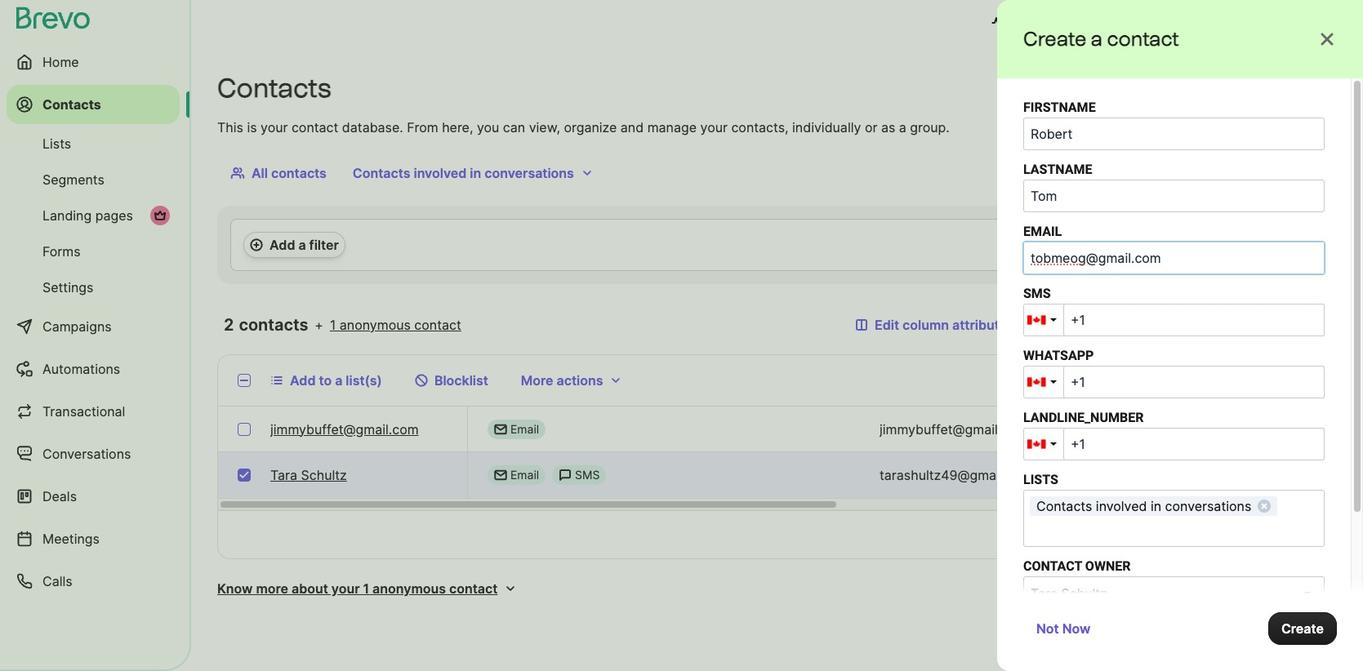 Task type: describe. For each thing, give the bounding box(es) containing it.
transactional
[[42, 404, 125, 420]]

tarashultz49@gmail.com
[[880, 467, 1033, 484]]

2 jimmybuffet@gmail.com from the left
[[880, 421, 1028, 437]]

0 horizontal spatial schultz
[[301, 467, 347, 484]]

here,
[[442, 119, 473, 136]]

contacts involved in conversations inside the create a contact dialog
[[1037, 498, 1252, 515]]

individually
[[792, 119, 861, 136]]

landline_number
[[1024, 410, 1144, 426]]

plan
[[1081, 15, 1108, 31]]

view,
[[529, 119, 560, 136]]

contact
[[1024, 559, 1082, 574]]

1 anonymous contact link
[[330, 315, 461, 335]]

2
[[224, 315, 235, 335]]

usage and plan button
[[978, 7, 1122, 39]]

home
[[42, 54, 79, 70]]

about
[[292, 581, 328, 597]]

contacts inside the create a contact dialog
[[1037, 498, 1092, 515]]

home link
[[7, 42, 180, 82]]

all contacts button
[[217, 157, 340, 190]]

2 contacts + 1 anonymous contact
[[224, 315, 461, 335]]

conversations link
[[7, 435, 180, 474]]

settings link
[[7, 271, 180, 304]]

contacts up lists
[[42, 96, 101, 113]]

2 horizontal spatial your
[[700, 119, 728, 136]]

to
[[319, 372, 332, 389]]

all contacts
[[252, 165, 327, 181]]

meetings
[[42, 531, 100, 547]]

segments
[[42, 172, 104, 188]]

know more about your 1 anonymous contact link
[[217, 579, 517, 599]]

contact inside 2 contacts + 1 anonymous contact
[[414, 317, 461, 333]]

now
[[1062, 621, 1091, 637]]

lists
[[42, 136, 71, 152]]

email for tara schultz
[[511, 468, 539, 482]]

Enter the FIRSTNAME field
[[1024, 118, 1325, 150]]

organize
[[564, 119, 617, 136]]

1 contact selected
[[1202, 372, 1316, 389]]

filter
[[309, 237, 339, 253]]

per
[[1036, 527, 1057, 543]]

conversations inside the create a contact dialog
[[1165, 498, 1252, 515]]

landing pages
[[42, 207, 133, 224]]

forms
[[42, 243, 80, 260]]

attributes
[[952, 317, 1015, 333]]

transactional link
[[7, 392, 180, 431]]

Enter the LASTNAME field
[[1024, 180, 1325, 212]]

0 horizontal spatial your
[[261, 119, 288, 136]]

rows
[[999, 527, 1033, 543]]

landing
[[42, 207, 92, 224]]

from
[[407, 119, 438, 136]]

usage and plan
[[1011, 15, 1108, 31]]

1 jimmybuffet@gmail.com from the left
[[270, 421, 419, 437]]

blocklist button
[[402, 364, 501, 397]]

know more about your 1 anonymous contact
[[217, 581, 498, 597]]

edit column attributes
[[875, 317, 1015, 333]]

not now
[[1037, 621, 1091, 637]]

all
[[252, 165, 268, 181]]

edit
[[875, 317, 899, 333]]

your inside know more about your 1 anonymous contact link
[[331, 581, 360, 597]]

1 vertical spatial and
[[621, 119, 644, 136]]

firstname
[[1024, 100, 1096, 115]]

add for add to a list(s)
[[290, 372, 316, 389]]

edit column attributes button
[[842, 309, 1028, 341]]

in inside button
[[470, 165, 481, 181]]

tara schultz link
[[270, 466, 347, 485]]

usage
[[1011, 15, 1051, 31]]

conversations inside button
[[485, 165, 574, 181]]

1 inside 2 contacts + 1 anonymous contact
[[330, 317, 336, 333]]

column
[[903, 317, 949, 333]]

a inside the create a contact dialog
[[1091, 27, 1103, 51]]

sms inside the create a contact dialog
[[1024, 286, 1051, 301]]

Search by name, email or phone number search field
[[1034, 309, 1337, 341]]

actions
[[557, 372, 603, 389]]

add to a list(s)
[[290, 372, 382, 389]]

know
[[217, 581, 253, 597]]

manage
[[647, 119, 697, 136]]

add a filter
[[270, 237, 339, 253]]

email
[[1024, 224, 1062, 239]]

lastname
[[1024, 162, 1093, 177]]

rows per page
[[999, 527, 1091, 543]]

more actions button
[[508, 364, 636, 397]]

more
[[256, 581, 288, 597]]

contacts up is
[[217, 73, 331, 104]]



Task type: locate. For each thing, give the bounding box(es) containing it.
2 vertical spatial 1
[[363, 581, 369, 597]]

create for create
[[1282, 621, 1324, 637]]

involved inside contacts involved in conversations button
[[414, 165, 467, 181]]

contacts link
[[7, 85, 180, 124]]

1 vertical spatial contacts involved in conversations
[[1037, 498, 1252, 515]]

forms link
[[7, 235, 180, 268]]

you
[[477, 119, 499, 136]]

email right left___c25ys image
[[511, 468, 539, 482]]

list(s)
[[346, 372, 382, 389]]

contacts involved in conversations
[[353, 165, 574, 181], [1037, 498, 1252, 515]]

involved up owner
[[1096, 498, 1147, 515]]

your right "manage"
[[700, 119, 728, 136]]

a left the "filter"
[[299, 237, 306, 253]]

2 email from the top
[[511, 468, 539, 482]]

owner
[[1085, 559, 1131, 574]]

contact owner
[[1024, 559, 1131, 574]]

is
[[247, 119, 257, 136]]

create for create a contact
[[1024, 27, 1087, 51]]

contacts involved in conversations up owner
[[1037, 498, 1252, 515]]

0 vertical spatial tara schultz
[[1076, 421, 1152, 437]]

more actions
[[521, 372, 603, 389]]

contacts for 2
[[239, 315, 308, 335]]

contacts down database.
[[353, 165, 410, 181]]

email for jimmybuffet@gmail.com
[[511, 422, 539, 436]]

left___c25ys image right left___c25ys image
[[559, 469, 572, 482]]

1 down search by name, email or phone number search field
[[1202, 372, 1209, 389]]

reddit
[[1024, 621, 1068, 636]]

lists
[[1024, 472, 1058, 488]]

deals link
[[7, 477, 180, 516]]

create a contact
[[1024, 27, 1180, 51]]

a right usage
[[1091, 27, 1103, 51]]

1 right +
[[330, 317, 336, 333]]

0 horizontal spatial create
[[1024, 27, 1087, 51]]

left___c25ys image for email
[[494, 423, 507, 436]]

0 horizontal spatial left___c25ys image
[[494, 423, 507, 436]]

involved
[[414, 165, 467, 181], [1096, 498, 1147, 515]]

tara
[[1076, 421, 1103, 437], [270, 467, 297, 484]]

1 horizontal spatial involved
[[1096, 498, 1147, 515]]

contacts involved in conversations button
[[340, 157, 607, 190]]

add a filter button
[[243, 232, 345, 258]]

contacts inside button
[[353, 165, 410, 181]]

0 vertical spatial add
[[270, 237, 295, 253]]

conversations
[[42, 446, 131, 462]]

automations
[[42, 361, 120, 377]]

1 vertical spatial 1
[[1202, 372, 1209, 389]]

create button
[[1269, 613, 1337, 645]]

1 horizontal spatial sms
[[1024, 286, 1051, 301]]

anonymous inside 2 contacts + 1 anonymous contact
[[340, 317, 411, 333]]

jimmybuffet@gmail.com down add to a list(s)
[[270, 421, 419, 437]]

and
[[1054, 15, 1078, 31], [621, 119, 644, 136]]

add inside button
[[290, 372, 316, 389]]

email
[[511, 422, 539, 436], [511, 468, 539, 482]]

create
[[1024, 27, 1087, 51], [1282, 621, 1324, 637]]

create inside button
[[1282, 621, 1324, 637]]

meetings link
[[7, 520, 180, 559]]

automations link
[[7, 350, 180, 389]]

anonymous inside know more about your 1 anonymous contact link
[[373, 581, 446, 597]]

group.
[[910, 119, 950, 136]]

2 horizontal spatial 1
[[1202, 372, 1209, 389]]

contacts involved in conversations inside button
[[353, 165, 574, 181]]

1 horizontal spatial create
[[1282, 621, 1324, 637]]

as
[[881, 119, 895, 136]]

0 vertical spatial 1
[[330, 317, 336, 333]]

0 horizontal spatial jimmybuffet@gmail.com
[[270, 421, 419, 437]]

contacts for all
[[271, 165, 327, 181]]

1 vertical spatial tara schultz
[[270, 467, 347, 484]]

contacts
[[217, 73, 331, 104], [42, 96, 101, 113], [353, 165, 410, 181], [1037, 498, 1092, 515]]

calls
[[42, 573, 72, 590]]

and inside button
[[1054, 15, 1078, 31]]

involved down here,
[[414, 165, 467, 181]]

1 vertical spatial sms
[[575, 468, 600, 482]]

add for add a filter
[[270, 237, 295, 253]]

email down more
[[511, 422, 539, 436]]

1 horizontal spatial tara
[[1076, 421, 1103, 437]]

sms
[[1024, 286, 1051, 301], [575, 468, 600, 482]]

this is your contact database. from here, you can view, organize and manage your contacts, individually or as a group.
[[217, 119, 950, 136]]

0 horizontal spatial involved
[[414, 165, 467, 181]]

selected
[[1263, 372, 1316, 389]]

a inside add a filter button
[[299, 237, 306, 253]]

0 horizontal spatial conversations
[[485, 165, 574, 181]]

contacts up page
[[1037, 498, 1092, 515]]

jimmybuffet@gmail.com link
[[270, 419, 419, 439]]

1 horizontal spatial left___c25ys image
[[559, 469, 572, 482]]

page
[[1060, 527, 1091, 543]]

can
[[503, 119, 525, 136]]

campaigns
[[42, 319, 112, 335]]

0 horizontal spatial tara
[[270, 467, 297, 484]]

1 email from the top
[[511, 422, 539, 436]]

add
[[270, 237, 295, 253], [290, 372, 316, 389]]

add inside button
[[270, 237, 295, 253]]

None field
[[1064, 304, 1325, 337], [1064, 366, 1325, 399], [1064, 428, 1325, 461], [1028, 519, 1187, 543], [1064, 304, 1325, 337], [1064, 366, 1325, 399], [1064, 428, 1325, 461], [1028, 519, 1187, 543]]

add to a list(s) button
[[257, 364, 395, 397]]

0 vertical spatial and
[[1054, 15, 1078, 31]]

1 vertical spatial in
[[1151, 498, 1162, 515]]

schultz
[[1106, 421, 1152, 437], [301, 467, 347, 484]]

0 horizontal spatial in
[[470, 165, 481, 181]]

database.
[[342, 119, 403, 136]]

or
[[865, 119, 878, 136]]

1 vertical spatial left___c25ys image
[[559, 469, 572, 482]]

1 horizontal spatial tara schultz
[[1076, 421, 1152, 437]]

segments link
[[7, 163, 180, 196]]

create a contact dialog
[[997, 0, 1363, 671]]

your right 'about'
[[331, 581, 360, 597]]

calls link
[[7, 562, 180, 601]]

add left to
[[290, 372, 316, 389]]

campaigns link
[[7, 307, 180, 346]]

1 horizontal spatial conversations
[[1165, 498, 1252, 515]]

and left plan
[[1054, 15, 1078, 31]]

0 vertical spatial sms
[[1024, 286, 1051, 301]]

1 horizontal spatial and
[[1054, 15, 1078, 31]]

0 vertical spatial create
[[1024, 27, 1087, 51]]

1 vertical spatial contacts
[[239, 315, 308, 335]]

1
[[330, 317, 336, 333], [1202, 372, 1209, 389], [363, 581, 369, 597]]

left___rvooi image
[[154, 209, 167, 222]]

blocklist
[[434, 372, 488, 389]]

settings
[[42, 279, 93, 296]]

landing pages link
[[7, 199, 180, 232]]

1 horizontal spatial 1
[[363, 581, 369, 597]]

a right to
[[335, 372, 343, 389]]

+
[[315, 317, 323, 333]]

1 horizontal spatial schultz
[[1106, 421, 1152, 437]]

lists link
[[7, 127, 180, 160]]

1 horizontal spatial in
[[1151, 498, 1162, 515]]

contacts
[[271, 165, 327, 181], [239, 315, 308, 335]]

1 vertical spatial tara
[[270, 467, 297, 484]]

0 vertical spatial involved
[[414, 165, 467, 181]]

contacts involved in conversations down here,
[[353, 165, 574, 181]]

1 vertical spatial email
[[511, 468, 539, 482]]

add left the "filter"
[[270, 237, 295, 253]]

0 horizontal spatial tara schultz
[[270, 467, 347, 484]]

in inside the create a contact dialog
[[1151, 498, 1162, 515]]

Enter the email address field
[[1024, 242, 1325, 274]]

0 horizontal spatial and
[[621, 119, 644, 136]]

your right is
[[261, 119, 288, 136]]

pages
[[95, 207, 133, 224]]

1 vertical spatial schultz
[[301, 467, 347, 484]]

tara down "whatsapp"
[[1076, 421, 1103, 437]]

and left "manage"
[[621, 119, 644, 136]]

0 vertical spatial conversations
[[485, 165, 574, 181]]

a right as
[[899, 119, 907, 136]]

1 vertical spatial conversations
[[1165, 498, 1252, 515]]

jimmybuffet@gmail.com up 'tarashultz49@gmail.com'
[[880, 421, 1028, 437]]

1 horizontal spatial jimmybuffet@gmail.com
[[880, 421, 1028, 437]]

conversations
[[485, 165, 574, 181], [1165, 498, 1252, 515]]

contact inside dialog
[[1107, 27, 1180, 51]]

whatsapp
[[1024, 348, 1094, 363]]

0 horizontal spatial sms
[[575, 468, 600, 482]]

a
[[1091, 27, 1103, 51], [899, 119, 907, 136], [299, 237, 306, 253], [335, 372, 343, 389]]

0 vertical spatial tara
[[1076, 421, 1103, 437]]

this
[[217, 119, 243, 136]]

0 vertical spatial in
[[470, 165, 481, 181]]

tara down jimmybuffet@gmail.com link in the left of the page
[[270, 467, 297, 484]]

deals
[[42, 488, 77, 505]]

1 right 'about'
[[363, 581, 369, 597]]

contacts right all
[[271, 165, 327, 181]]

not now button
[[1024, 613, 1104, 645]]

left___c25ys image
[[494, 423, 507, 436], [559, 469, 572, 482]]

1 vertical spatial anonymous
[[373, 581, 446, 597]]

1 vertical spatial involved
[[1096, 498, 1147, 515]]

0 vertical spatial email
[[511, 422, 539, 436]]

1 vertical spatial create
[[1282, 621, 1324, 637]]

0 vertical spatial schultz
[[1106, 421, 1152, 437]]

1 horizontal spatial your
[[331, 581, 360, 597]]

left___c25ys image for sms
[[559, 469, 572, 482]]

involved inside the create a contact dialog
[[1096, 498, 1147, 515]]

contact
[[1107, 27, 1180, 51], [292, 119, 338, 136], [414, 317, 461, 333], [1212, 372, 1259, 389], [449, 581, 498, 597]]

0 horizontal spatial contacts involved in conversations
[[353, 165, 574, 181]]

a inside add to a list(s) button
[[335, 372, 343, 389]]

1 vertical spatial add
[[290, 372, 316, 389]]

1 horizontal spatial contacts involved in conversations
[[1037, 498, 1252, 515]]

0 horizontal spatial 1
[[330, 317, 336, 333]]

0 vertical spatial contacts involved in conversations
[[353, 165, 574, 181]]

left___c25ys image up left___c25ys image
[[494, 423, 507, 436]]

0 vertical spatial anonymous
[[340, 317, 411, 333]]

left___c25ys image
[[494, 469, 507, 482]]

contacts inside all contacts button
[[271, 165, 327, 181]]

0 vertical spatial contacts
[[271, 165, 327, 181]]

not
[[1037, 621, 1059, 637]]

your
[[261, 119, 288, 136], [700, 119, 728, 136], [331, 581, 360, 597]]

more
[[521, 372, 553, 389]]

in
[[470, 165, 481, 181], [1151, 498, 1162, 515]]

0 vertical spatial left___c25ys image
[[494, 423, 507, 436]]

contacts right 2
[[239, 315, 308, 335]]



Task type: vqa. For each thing, say whether or not it's contained in the screenshot.
The Edit
yes



